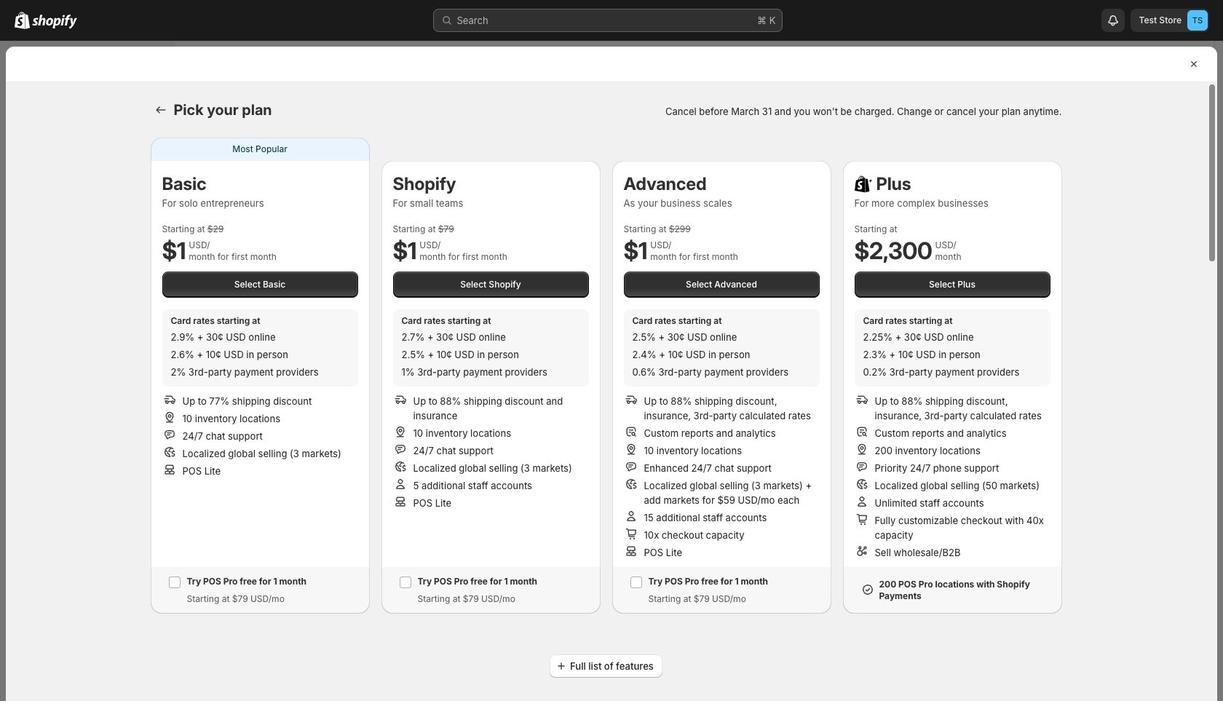 Task type: describe. For each thing, give the bounding box(es) containing it.
shopify image
[[15, 12, 30, 29]]



Task type: vqa. For each thing, say whether or not it's contained in the screenshot.
Shopify icon
yes



Task type: locate. For each thing, give the bounding box(es) containing it.
test store image
[[1188, 10, 1208, 31]]

settings dialog
[[6, 47, 1218, 701]]

shopify image
[[32, 15, 77, 29]]



